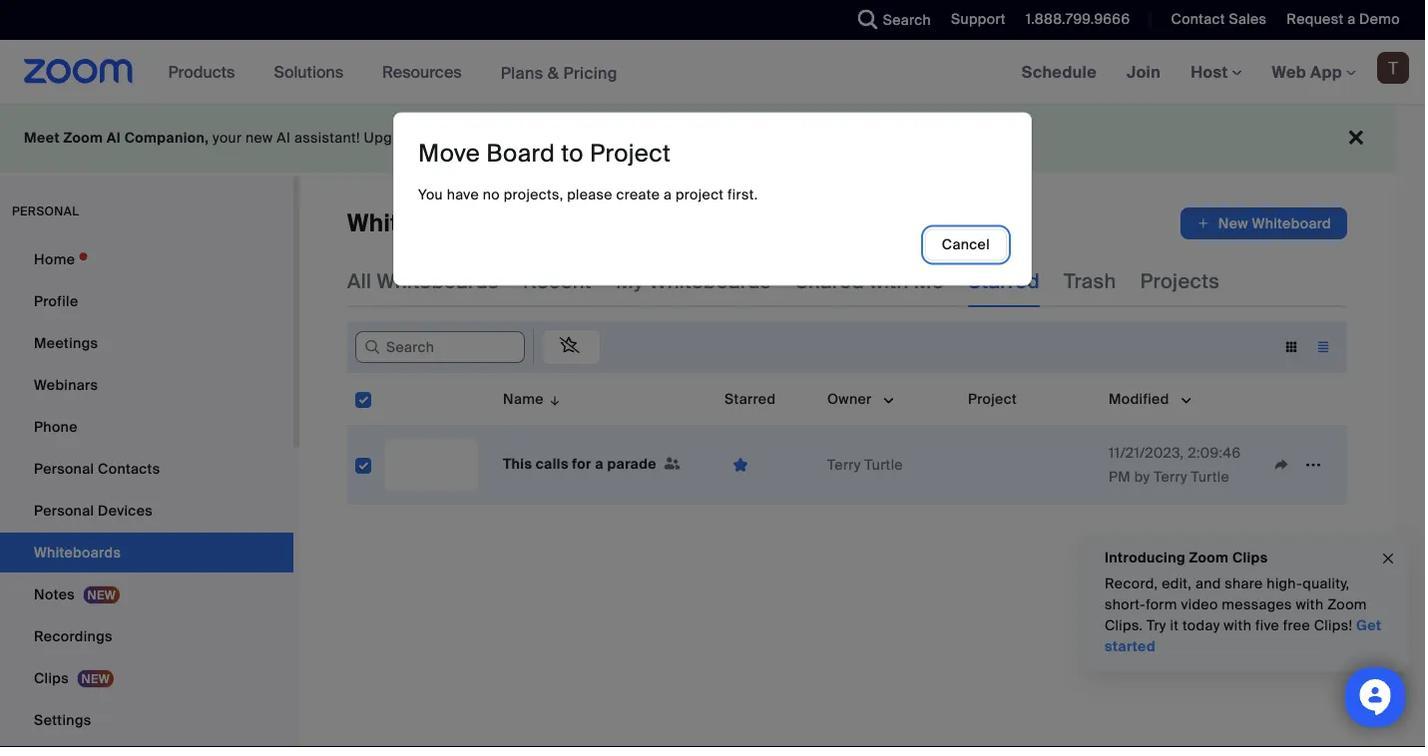 Task type: describe. For each thing, give the bounding box(es) containing it.
me
[[914, 269, 945, 294]]

project inside "application"
[[969, 390, 1017, 408]]

phone link
[[0, 407, 294, 447]]

notes link
[[0, 575, 294, 615]]

to inside dialog
[[561, 138, 584, 169]]

shared
[[796, 269, 865, 294]]

zoom left one
[[444, 129, 484, 147]]

recordings
[[34, 628, 113, 646]]

11/21/2023, 2:09:46 pm by terry turtle
[[1109, 444, 1242, 486]]

clips!
[[1315, 617, 1353, 636]]

projects
[[1141, 269, 1220, 294]]

starred inside "application"
[[725, 390, 776, 408]]

move board to project dialog
[[393, 112, 1032, 286]]

additional
[[810, 129, 877, 147]]

for
[[572, 455, 592, 474]]

close image
[[1381, 548, 1397, 571]]

profile
[[34, 292, 78, 311]]

personal
[[12, 204, 79, 219]]

contact sales link up join
[[1157, 0, 1272, 40]]

and inside meet zoom ai companion, footer
[[546, 129, 572, 147]]

terry turtle
[[828, 456, 904, 474]]

companion,
[[124, 129, 209, 147]]

contact
[[1172, 10, 1226, 28]]

settings link
[[0, 701, 294, 741]]

personal devices
[[34, 502, 153, 520]]

record,
[[1105, 575, 1159, 594]]

five
[[1256, 617, 1280, 636]]

cancel
[[942, 235, 991, 254]]

trash
[[1064, 269, 1117, 294]]

today inside meet zoom ai companion, footer
[[982, 129, 1022, 147]]

home
[[34, 250, 75, 269]]

move board to project
[[418, 138, 671, 169]]

project inside dialog
[[590, 138, 671, 169]]

short-
[[1105, 596, 1146, 615]]

try
[[1147, 617, 1167, 636]]

banner containing schedule
[[0, 40, 1426, 105]]

personal menu menu
[[0, 240, 294, 748]]

my whiteboards
[[616, 269, 772, 294]]

share
[[1225, 575, 1264, 594]]

get
[[576, 129, 598, 147]]

video
[[1182, 596, 1219, 615]]

thumbnail of this calls for a parade image
[[384, 439, 478, 491]]

&
[[548, 62, 559, 83]]

sales
[[1230, 10, 1267, 28]]

join link
[[1112, 40, 1176, 104]]

no inside meet zoom ai companion, footer
[[789, 129, 806, 147]]

devices
[[98, 502, 153, 520]]

personal for personal contacts
[[34, 460, 94, 478]]

phone
[[34, 418, 78, 436]]

meet zoom ai companion, your new ai assistant! upgrade to zoom one pro and get access to ai companion at no additional cost. upgrade today
[[24, 129, 1022, 147]]

calls
[[536, 455, 569, 474]]

application containing name
[[347, 373, 1363, 520]]

2 upgrade from the left
[[918, 129, 978, 147]]

arrow down image
[[544, 387, 562, 411]]

please
[[567, 186, 613, 204]]

meetings link
[[0, 324, 294, 363]]

request a demo
[[1287, 10, 1401, 28]]

record, edit, and share high-quality, short-form video messages with zoom clips. try it today with five free clips!
[[1105, 575, 1368, 636]]

support
[[952, 10, 1006, 28]]

your
[[213, 129, 242, 147]]

1 horizontal spatial clips
[[1233, 549, 1269, 567]]

get started
[[1105, 617, 1382, 657]]

2 horizontal spatial to
[[654, 129, 668, 147]]

you
[[418, 186, 443, 204]]

webinars link
[[0, 365, 294, 405]]

personal contacts
[[34, 460, 160, 478]]

1.888.799.9666
[[1026, 10, 1131, 28]]

contacts
[[98, 460, 160, 478]]

11/21/2023,
[[1109, 444, 1185, 462]]

quality,
[[1303, 575, 1350, 594]]

tabs of all whiteboard page tab list
[[347, 256, 1220, 308]]

Search text field
[[355, 332, 525, 363]]

create
[[617, 186, 660, 204]]

modified
[[1109, 390, 1170, 408]]

schedule link
[[1007, 40, 1112, 104]]

webinars
[[34, 376, 98, 394]]

0 horizontal spatial to
[[427, 129, 440, 147]]

join
[[1127, 61, 1161, 82]]

free
[[1284, 617, 1311, 636]]

first.
[[728, 186, 758, 204]]

a inside "application"
[[595, 455, 604, 474]]

project
[[676, 186, 724, 204]]

it
[[1171, 617, 1179, 636]]

pro
[[520, 129, 543, 147]]

owner
[[828, 390, 872, 408]]

move
[[418, 138, 480, 169]]

high-
[[1267, 575, 1303, 594]]

upgrade today link
[[918, 129, 1022, 147]]

starred inside "tabs of all whiteboard page" tab list
[[969, 269, 1041, 294]]

edit,
[[1162, 575, 1192, 594]]

2:09:46
[[1188, 444, 1242, 462]]

clips.
[[1105, 617, 1144, 636]]

recent
[[523, 269, 592, 294]]

zoom logo image
[[24, 59, 133, 84]]

recordings link
[[0, 617, 294, 657]]

a inside dialog
[[664, 186, 672, 204]]

whiteboards down you
[[347, 208, 496, 239]]

messages
[[1223, 596, 1293, 615]]

at
[[772, 129, 785, 147]]

access
[[602, 129, 651, 147]]



Task type: vqa. For each thing, say whether or not it's contained in the screenshot.
the today to the right
yes



Task type: locate. For each thing, give the bounding box(es) containing it.
support link
[[937, 0, 1011, 40], [952, 10, 1006, 28]]

1 upgrade from the left
[[364, 129, 423, 147]]

personal down personal contacts
[[34, 502, 94, 520]]

turtle inside 11/21/2023, 2:09:46 pm by terry turtle
[[1192, 468, 1230, 486]]

contact sales link up meetings navigation
[[1172, 10, 1267, 28]]

1 vertical spatial project
[[969, 390, 1017, 408]]

terry inside 11/21/2023, 2:09:46 pm by terry turtle
[[1155, 468, 1188, 486]]

parade
[[608, 455, 657, 474]]

with up free
[[1297, 596, 1324, 615]]

0 horizontal spatial ai
[[107, 129, 121, 147]]

meet zoom ai companion, footer
[[0, 104, 1396, 173]]

cancel button
[[925, 229, 1008, 261]]

starred left owner
[[725, 390, 776, 408]]

with left me
[[870, 269, 909, 294]]

0 horizontal spatial today
[[982, 129, 1022, 147]]

grid mode, not selected image
[[1276, 338, 1308, 356]]

0 vertical spatial project
[[590, 138, 671, 169]]

1.888.799.9666 button
[[1011, 0, 1136, 40], [1026, 10, 1131, 28]]

introducing zoom clips
[[1105, 549, 1269, 567]]

1 vertical spatial with
[[1297, 596, 1324, 615]]

name
[[503, 390, 544, 408]]

0 vertical spatial no
[[789, 129, 806, 147]]

have
[[447, 186, 479, 204]]

1 horizontal spatial ai
[[277, 129, 291, 147]]

my
[[616, 269, 644, 294]]

whiteboards for all
[[377, 269, 499, 294]]

1 horizontal spatial a
[[664, 186, 672, 204]]

clips inside personal menu "menu"
[[34, 670, 69, 688]]

0 vertical spatial personal
[[34, 460, 94, 478]]

a left demo
[[1348, 10, 1356, 28]]

zoom inside record, edit, and share high-quality, short-form video messages with zoom clips. try it today with five free clips!
[[1328, 596, 1368, 615]]

2 horizontal spatial a
[[1348, 10, 1356, 28]]

schedule
[[1022, 61, 1097, 82]]

started
[[1105, 638, 1156, 657]]

whiteboards right my
[[649, 269, 772, 294]]

1 vertical spatial today
[[1183, 617, 1221, 636]]

1 vertical spatial no
[[483, 186, 500, 204]]

turtle
[[865, 456, 904, 474], [1192, 468, 1230, 486]]

0 vertical spatial a
[[1348, 10, 1356, 28]]

with
[[870, 269, 909, 294], [1297, 596, 1324, 615], [1225, 617, 1252, 636]]

0 horizontal spatial upgrade
[[364, 129, 423, 147]]

request a demo link
[[1272, 0, 1426, 40], [1287, 10, 1401, 28]]

ai left companion,
[[107, 129, 121, 147]]

2 ai from the left
[[277, 129, 291, 147]]

contact sales
[[1172, 10, 1267, 28]]

1 vertical spatial clips
[[34, 670, 69, 688]]

clips link
[[0, 659, 294, 699]]

all whiteboards
[[347, 269, 499, 294]]

new
[[246, 129, 273, 147]]

2 vertical spatial with
[[1225, 617, 1252, 636]]

whiteboards
[[347, 208, 496, 239], [377, 269, 499, 294], [649, 269, 772, 294]]

today down schedule link
[[982, 129, 1022, 147]]

zoom
[[63, 129, 103, 147], [444, 129, 484, 147], [1190, 549, 1229, 567], [1328, 596, 1368, 615]]

application
[[533, 330, 601, 365], [347, 373, 1363, 520], [725, 450, 812, 481]]

personal
[[34, 460, 94, 478], [34, 502, 94, 520]]

today
[[982, 129, 1022, 147], [1183, 617, 1221, 636]]

1 horizontal spatial no
[[789, 129, 806, 147]]

no inside move board to project dialog
[[483, 186, 500, 204]]

turtle down 2:09:46
[[1192, 468, 1230, 486]]

projects,
[[504, 186, 564, 204]]

0 vertical spatial clips
[[1233, 549, 1269, 567]]

plans & pricing link
[[501, 62, 618, 83], [501, 62, 618, 83]]

1 vertical spatial personal
[[34, 502, 94, 520]]

and inside record, edit, and share high-quality, short-form video messages with zoom clips. try it today with five free clips!
[[1196, 575, 1222, 594]]

no right at in the right of the page
[[789, 129, 806, 147]]

starred down "cancel" button in the top right of the page
[[969, 269, 1041, 294]]

project
[[590, 138, 671, 169], [969, 390, 1017, 408]]

2 vertical spatial a
[[595, 455, 604, 474]]

upgrade down the product information navigation
[[364, 129, 423, 147]]

to right 'pro'
[[561, 138, 584, 169]]

companion
[[689, 129, 768, 147]]

today down the video
[[1183, 617, 1221, 636]]

meet
[[24, 129, 60, 147]]

0 vertical spatial and
[[546, 129, 572, 147]]

board
[[487, 138, 555, 169]]

plans & pricing
[[501, 62, 618, 83]]

2 horizontal spatial ai
[[672, 129, 686, 147]]

product information navigation
[[153, 40, 633, 105]]

whiteboards for my
[[649, 269, 772, 294]]

introducing
[[1105, 549, 1186, 567]]

no right have
[[483, 186, 500, 204]]

notes
[[34, 586, 75, 604]]

clips up settings
[[34, 670, 69, 688]]

profile link
[[0, 282, 294, 322]]

this calls for a parade
[[503, 455, 660, 474]]

0 vertical spatial today
[[982, 129, 1022, 147]]

0 horizontal spatial no
[[483, 186, 500, 204]]

0 horizontal spatial turtle
[[865, 456, 904, 474]]

1 vertical spatial starred
[[725, 390, 776, 408]]

contact sales link
[[1157, 0, 1272, 40], [1172, 10, 1267, 28]]

personal down phone
[[34, 460, 94, 478]]

no
[[789, 129, 806, 147], [483, 186, 500, 204]]

with inside "tabs of all whiteboard page" tab list
[[870, 269, 909, 294]]

1 horizontal spatial project
[[969, 390, 1017, 408]]

1 horizontal spatial turtle
[[1192, 468, 1230, 486]]

whiteboards up search text field
[[377, 269, 499, 294]]

get
[[1357, 617, 1382, 636]]

0 horizontal spatial project
[[590, 138, 671, 169]]

you have no projects, please create a project first.
[[418, 186, 758, 204]]

starred
[[969, 269, 1041, 294], [725, 390, 776, 408]]

to up you
[[427, 129, 440, 147]]

pricing
[[564, 62, 618, 83]]

terry down owner
[[828, 456, 861, 474]]

and left "get"
[[546, 129, 572, 147]]

1 horizontal spatial upgrade
[[918, 129, 978, 147]]

turtle down owner
[[865, 456, 904, 474]]

home link
[[0, 240, 294, 280]]

ai right new
[[277, 129, 291, 147]]

cell
[[961, 426, 1101, 505]]

list mode, selected image
[[1308, 338, 1340, 356]]

today inside record, edit, and share high-quality, short-form video messages with zoom clips. try it today with five free clips!
[[1183, 617, 1221, 636]]

1 vertical spatial a
[[664, 186, 672, 204]]

0 horizontal spatial a
[[595, 455, 604, 474]]

assistant!
[[295, 129, 360, 147]]

demo
[[1360, 10, 1401, 28]]

upgrade right "cost."
[[918, 129, 978, 147]]

terry right by
[[1155, 468, 1188, 486]]

all
[[347, 269, 372, 294]]

plans
[[501, 62, 544, 83]]

to
[[427, 129, 440, 147], [654, 129, 668, 147], [561, 138, 584, 169]]

zoom up 'clips!'
[[1328, 596, 1368, 615]]

2 horizontal spatial with
[[1297, 596, 1324, 615]]

1 horizontal spatial with
[[1225, 617, 1252, 636]]

a
[[1348, 10, 1356, 28], [664, 186, 672, 204], [595, 455, 604, 474]]

0 horizontal spatial starred
[[725, 390, 776, 408]]

1 ai from the left
[[107, 129, 121, 147]]

to right access
[[654, 129, 668, 147]]

by
[[1135, 468, 1151, 486]]

1 horizontal spatial starred
[[969, 269, 1041, 294]]

1 horizontal spatial today
[[1183, 617, 1221, 636]]

one
[[487, 129, 516, 147]]

0 horizontal spatial with
[[870, 269, 909, 294]]

get started link
[[1105, 617, 1382, 657]]

a right create
[[664, 186, 672, 204]]

0 horizontal spatial and
[[546, 129, 572, 147]]

zoom up edit,
[[1190, 549, 1229, 567]]

ai left companion
[[672, 129, 686, 147]]

0 vertical spatial with
[[870, 269, 909, 294]]

1 vertical spatial and
[[1196, 575, 1222, 594]]

and
[[546, 129, 572, 147], [1196, 575, 1222, 594]]

personal devices link
[[0, 491, 294, 531]]

1 horizontal spatial to
[[561, 138, 584, 169]]

personal for personal devices
[[34, 502, 94, 520]]

cost.
[[881, 129, 914, 147]]

terry
[[828, 456, 861, 474], [1155, 468, 1188, 486]]

shared with me
[[796, 269, 945, 294]]

1 horizontal spatial and
[[1196, 575, 1222, 594]]

2 personal from the top
[[34, 502, 94, 520]]

1 personal from the top
[[34, 460, 94, 478]]

0 horizontal spatial terry
[[828, 456, 861, 474]]

personal contacts link
[[0, 449, 294, 489]]

settings
[[34, 711, 91, 730]]

1 horizontal spatial terry
[[1155, 468, 1188, 486]]

meetings navigation
[[1007, 40, 1426, 105]]

zoom right meet
[[63, 129, 103, 147]]

0 horizontal spatial clips
[[34, 670, 69, 688]]

and up the video
[[1196, 575, 1222, 594]]

clips up share
[[1233, 549, 1269, 567]]

0 vertical spatial starred
[[969, 269, 1041, 294]]

3 ai from the left
[[672, 129, 686, 147]]

a right for
[[595, 455, 604, 474]]

banner
[[0, 40, 1426, 105]]

this
[[503, 455, 532, 474]]

with down messages
[[1225, 617, 1252, 636]]

cell inside "application"
[[961, 426, 1101, 505]]



